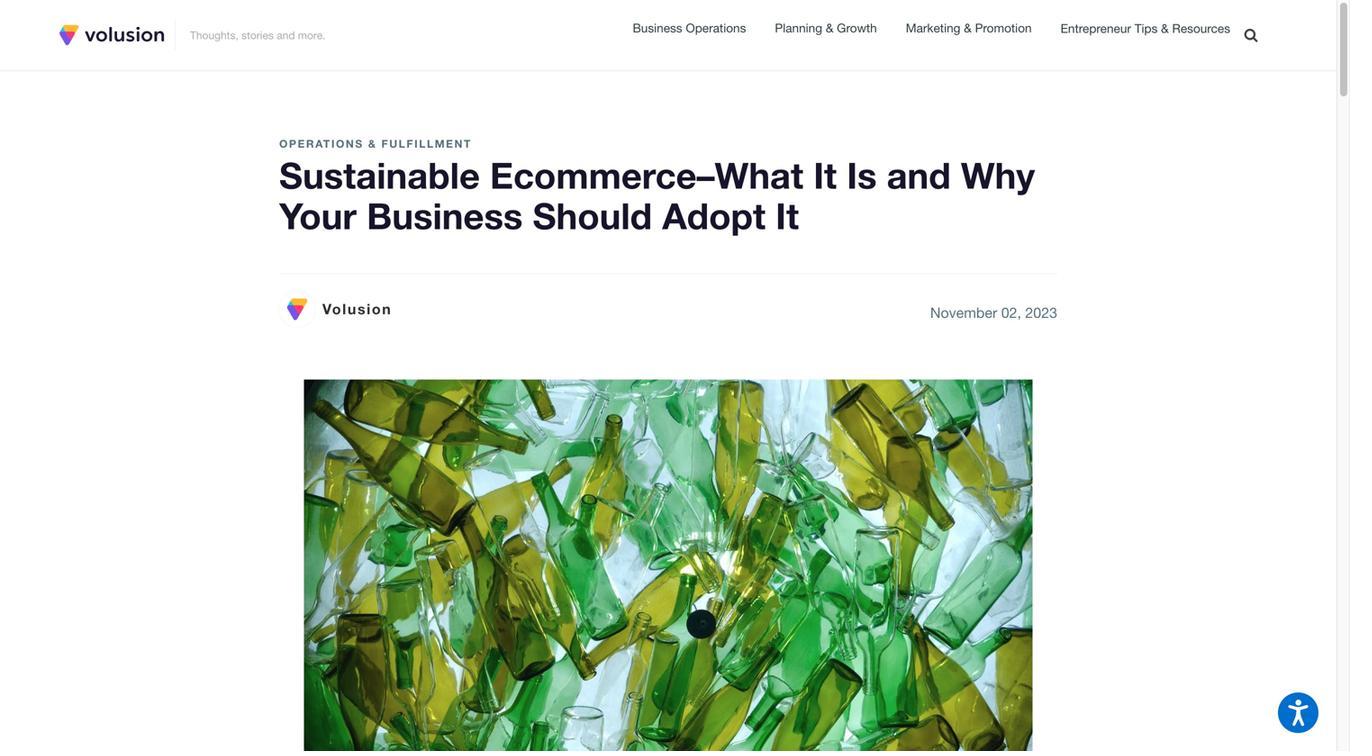 Task type: vqa. For each thing, say whether or not it's contained in the screenshot.
the & within the "Operations & Fulfillment Sustainable Ecommerce–What It Is and Why Your Business Should Adopt It"
yes



Task type: locate. For each thing, give the bounding box(es) containing it.
marketing
[[906, 21, 961, 35]]

operations & fulfillment sustainable ecommerce–what it is and why your business should adopt it
[[279, 137, 1035, 237]]

& inside operations & fulfillment sustainable ecommerce–what it is and why your business should adopt it
[[368, 137, 377, 150]]

1 horizontal spatial operations
[[686, 21, 746, 35]]

it
[[814, 153, 837, 196], [776, 194, 799, 237]]

operations
[[686, 21, 746, 35], [279, 137, 364, 150]]

0 vertical spatial and
[[277, 29, 295, 41]]

&
[[826, 21, 834, 35], [964, 21, 972, 35], [1162, 21, 1169, 35], [368, 137, 377, 150]]

and right is at the right of the page
[[887, 153, 951, 196]]

& left growth
[[826, 21, 834, 35]]

& up sustainable
[[368, 137, 377, 150]]

& right 'marketing'
[[964, 21, 972, 35]]

planning
[[775, 21, 823, 35]]

it left is at the right of the page
[[814, 153, 837, 196]]

1 vertical spatial operations
[[279, 137, 364, 150]]

resources
[[1173, 21, 1231, 35]]

1 horizontal spatial and
[[887, 153, 951, 196]]

marketing & promotion link
[[906, 19, 1032, 39]]

1 vertical spatial business
[[367, 194, 523, 237]]

sustainable
[[279, 153, 480, 196]]

0 horizontal spatial and
[[277, 29, 295, 41]]

0 horizontal spatial business
[[367, 194, 523, 237]]

search image
[[1245, 28, 1258, 42]]

thoughts, stories and more.
[[190, 29, 326, 41]]

operations left planning
[[686, 21, 746, 35]]

0 horizontal spatial operations
[[279, 137, 364, 150]]

0 vertical spatial operations
[[686, 21, 746, 35]]

business
[[633, 21, 683, 35], [367, 194, 523, 237]]

fulfillment
[[382, 137, 472, 150]]

business operations
[[633, 21, 746, 35]]

business inside operations & fulfillment sustainable ecommerce–what it is and why your business should adopt it
[[367, 194, 523, 237]]

business operations link
[[633, 19, 746, 39]]

ecommerce–what
[[490, 153, 804, 196]]

1 vertical spatial and
[[887, 153, 951, 196]]

volusion link
[[279, 292, 392, 328]]

and
[[277, 29, 295, 41], [887, 153, 951, 196]]

more.
[[298, 29, 326, 41]]

open accessibe: accessibility options, statement and help image
[[1289, 700, 1309, 726]]

adopt
[[662, 194, 766, 237]]

& for planning & growth
[[826, 21, 834, 35]]

operations up sustainable
[[279, 137, 364, 150]]

should
[[533, 194, 652, 237]]

it right "adopt"
[[776, 194, 799, 237]]

0 horizontal spatial it
[[776, 194, 799, 237]]

thoughts,
[[190, 29, 239, 41]]

and left more.
[[277, 29, 295, 41]]

stories
[[242, 29, 274, 41]]

1 horizontal spatial business
[[633, 21, 683, 35]]



Task type: describe. For each thing, give the bounding box(es) containing it.
operations inside operations & fulfillment sustainable ecommerce–what it is and why your business should adopt it
[[279, 137, 364, 150]]

is
[[847, 153, 877, 196]]

2023
[[1026, 305, 1058, 321]]

& right tips
[[1162, 21, 1169, 35]]

why
[[961, 153, 1035, 196]]

tips
[[1135, 21, 1158, 35]]

0 vertical spatial business
[[633, 21, 683, 35]]

november 02, 2023
[[931, 305, 1058, 321]]

& for operations & fulfillment sustainable ecommerce–what it is and why your business should adopt it
[[368, 137, 377, 150]]

volusion
[[323, 301, 392, 318]]

planning & growth link
[[775, 19, 877, 39]]

1 horizontal spatial it
[[814, 153, 837, 196]]

november
[[931, 305, 998, 321]]

your
[[279, 194, 357, 237]]

sustainable ecommerce–what it is and why your business should adopt it image
[[304, 380, 1033, 751]]

& for marketing & promotion
[[964, 21, 972, 35]]

entrepreneur tips & resources link
[[1061, 19, 1231, 39]]

and inside operations & fulfillment sustainable ecommerce–what it is and why your business should adopt it
[[887, 153, 951, 196]]

promotion
[[975, 21, 1032, 35]]

growth
[[837, 21, 877, 35]]

planning & growth
[[775, 21, 877, 35]]

entrepreneur tips & resources
[[1061, 21, 1231, 35]]

02,
[[1002, 305, 1022, 321]]

marketing & promotion
[[906, 21, 1032, 35]]

entrepreneur
[[1061, 21, 1132, 35]]



